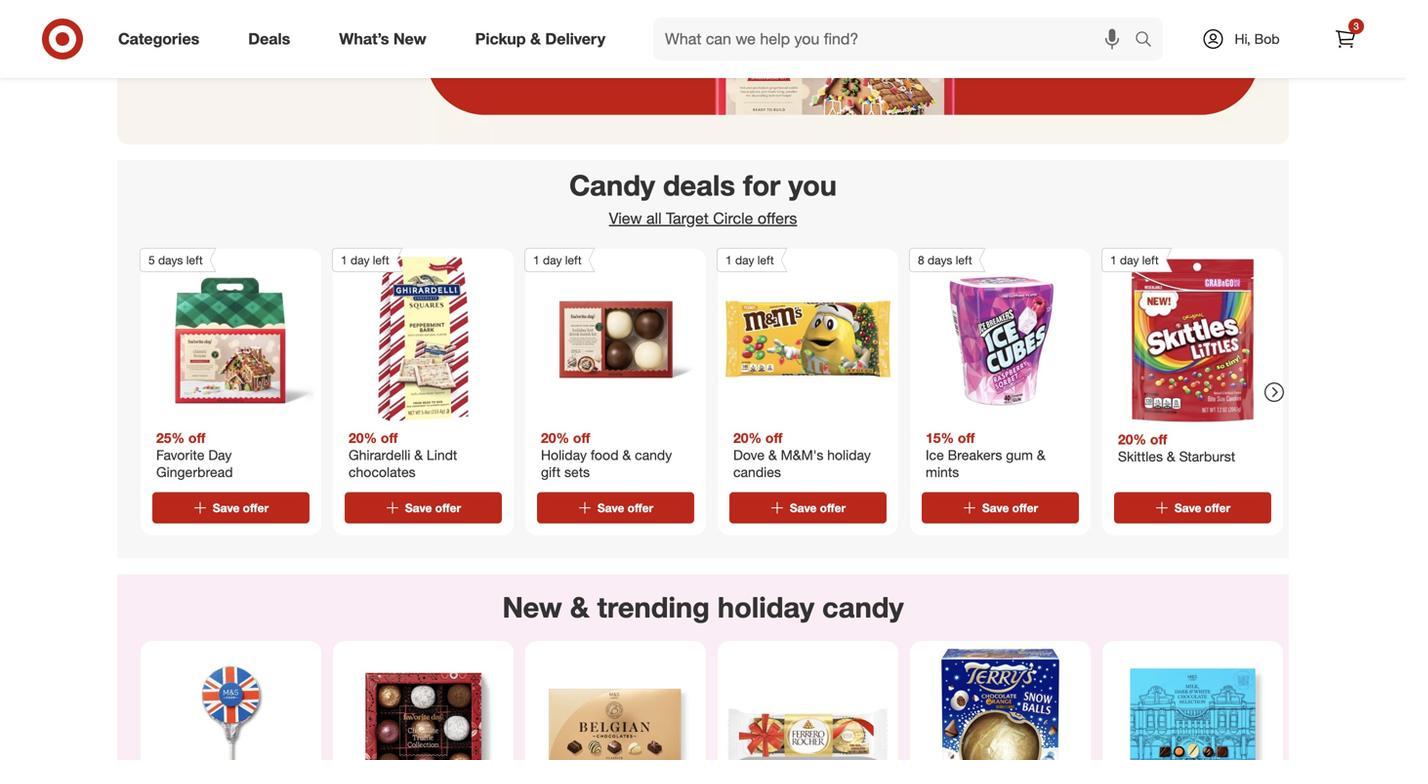Task type: locate. For each thing, give the bounding box(es) containing it.
1 save offer button from the left
[[152, 493, 310, 524]]

days for 15%
[[928, 253, 953, 268]]

2 offer from the left
[[435, 501, 461, 516]]

ghirardelli
[[349, 447, 411, 464]]

off inside 20% off skittles & starburst
[[1150, 431, 1168, 448]]

save offer button for lindt
[[345, 493, 502, 524]]

save offer down m&m's
[[790, 501, 846, 516]]

day
[[351, 253, 370, 268], [543, 253, 562, 268], [735, 253, 754, 268], [1120, 253, 1139, 268]]

day
[[225, 22, 257, 45], [208, 447, 232, 464]]

save offer button for m&m's
[[730, 493, 887, 524]]

you
[[789, 168, 837, 203]]

view
[[609, 209, 642, 228]]

20% for holiday food & candy gift sets
[[541, 430, 569, 447]]

left for 20% off dove & m&m's holiday candies
[[758, 253, 774, 268]]

20% inside 20% off holiday food & candy gift sets
[[541, 430, 569, 447]]

off inside 20% off holiday food & candy gift sets
[[573, 430, 590, 447]]

day for 20% off dove & m&m's holiday candies
[[735, 253, 754, 268]]

dove
[[734, 447, 765, 464]]

1 save from the left
[[213, 501, 240, 516]]

15%
[[926, 430, 954, 447]]

gingerbread
[[156, 464, 233, 481]]

favorite inside 25% off favorite day gingerbread
[[156, 447, 205, 464]]

save offer button down m&m's
[[730, 493, 887, 524]]

6 offer from the left
[[1205, 501, 1231, 516]]

20% inside 20% off ghirardelli & lindt chocolates
[[349, 430, 377, 447]]

1 day from the left
[[351, 253, 370, 268]]

0 horizontal spatial candy
[[635, 447, 672, 464]]

pickup
[[475, 29, 526, 48]]

save offer button down chocolates
[[345, 493, 502, 524]]

0 horizontal spatial holiday
[[718, 591, 815, 625]]

1 1 from the left
[[341, 253, 347, 268]]

carousel region
[[117, 575, 1289, 761]]

what's
[[339, 29, 389, 48]]

& right the food
[[623, 447, 631, 464]]

4 save from the left
[[790, 501, 817, 516]]

gum
[[1006, 447, 1033, 464]]

off right the 15%
[[958, 430, 975, 447]]

6 left from the left
[[1143, 253, 1159, 268]]

0 horizontal spatial new
[[393, 29, 426, 48]]

save for &
[[598, 501, 624, 516]]

4 offer from the left
[[820, 501, 846, 516]]

left for 20% off skittles & starburst
[[1143, 253, 1159, 268]]

20% inside 20% off dove & m&m's holiday candies
[[734, 430, 762, 447]]

holiday inside carousel region
[[718, 591, 815, 625]]

1 horizontal spatial candy
[[822, 591, 904, 625]]

what's new
[[339, 29, 426, 48]]

search button
[[1126, 18, 1173, 64]]

& inside 20% off skittles & starburst
[[1167, 448, 1176, 465]]

3 1 day left from the left
[[726, 253, 774, 268]]

new
[[393, 29, 426, 48], [502, 591, 562, 625]]

save down 20% off holiday food & candy gift sets
[[598, 501, 624, 516]]

2 save offer from the left
[[405, 501, 461, 516]]

days right 8
[[928, 253, 953, 268]]

save offer for gum
[[982, 501, 1038, 516]]

save for lindt
[[405, 501, 432, 516]]

days right the 5 in the top left of the page
[[158, 253, 183, 268]]

3 offer from the left
[[628, 501, 654, 516]]

1 vertical spatial favorite
[[156, 447, 205, 464]]

off for holiday
[[573, 430, 590, 447]]

delivery
[[545, 29, 606, 48]]

2 save offer button from the left
[[345, 493, 502, 524]]

bob
[[1255, 30, 1280, 47]]

4 save offer from the left
[[790, 501, 846, 516]]

3 save offer from the left
[[598, 501, 654, 516]]

4 1 from the left
[[1111, 253, 1117, 268]]

save offer button down gingerbread on the left of the page
[[152, 493, 310, 524]]

off right dove
[[766, 430, 783, 447]]

4 left from the left
[[758, 253, 774, 268]]

20% off ghirardelli & lindt chocolates
[[349, 430, 457, 481]]

& inside 20% off dove & m&m's holiday candies
[[769, 447, 777, 464]]

1
[[341, 253, 347, 268], [533, 253, 540, 268], [726, 253, 732, 268], [1111, 253, 1117, 268]]

3 save from the left
[[598, 501, 624, 516]]

holiday
[[827, 447, 871, 464], [718, 591, 815, 625]]

3 save offer button from the left
[[537, 493, 694, 524]]

& inside carousel region
[[570, 591, 590, 625]]

new inside carousel region
[[502, 591, 562, 625]]

pickup & delivery link
[[459, 18, 630, 61]]

& right gum
[[1037, 447, 1046, 464]]

1 save offer from the left
[[213, 501, 269, 516]]

3 1 from the left
[[726, 253, 732, 268]]

off left starburst
[[1150, 431, 1168, 448]]

save offer for starburst
[[1175, 501, 1231, 516]]

save offer button
[[152, 493, 310, 524], [345, 493, 502, 524], [537, 493, 694, 524], [730, 493, 887, 524], [922, 493, 1079, 524], [1114, 493, 1272, 524]]

ice
[[926, 447, 944, 464]]

offer for 20% off ghirardelli & lindt chocolates
[[435, 501, 461, 516]]

day for 20% off skittles & starburst
[[1120, 253, 1139, 268]]

candy
[[569, 168, 655, 203]]

gingerbread house kits with
[[154, 22, 373, 68]]

starburst
[[1179, 448, 1236, 465]]

1 horizontal spatial days
[[928, 253, 953, 268]]

& left trending
[[570, 591, 590, 625]]

holiday
[[541, 447, 587, 464]]

0 vertical spatial candy
[[635, 447, 672, 464]]

off left the food
[[573, 430, 590, 447]]

save down gingerbread on the left of the page
[[213, 501, 240, 516]]

chocolates
[[349, 464, 416, 481]]

save offer button for gingerbread
[[152, 493, 310, 524]]

kits
[[210, 45, 239, 68]]

1 horizontal spatial holiday
[[827, 447, 871, 464]]

20%
[[349, 430, 377, 447], [541, 430, 569, 447], [734, 430, 762, 447], [1118, 431, 1147, 448]]

25% off favorite day gingerbread
[[156, 430, 233, 481]]

0 vertical spatial holiday
[[827, 447, 871, 464]]

candy deals for you view all target circle offers
[[569, 168, 837, 228]]

5 save offer from the left
[[982, 501, 1038, 516]]

4 save offer button from the left
[[730, 493, 887, 524]]

5 offer from the left
[[1013, 501, 1038, 516]]

off up chocolates
[[381, 430, 398, 447]]

off
[[188, 430, 205, 447], [381, 430, 398, 447], [573, 430, 590, 447], [766, 430, 783, 447], [958, 430, 975, 447], [1150, 431, 1168, 448]]

save offer button down sets
[[537, 493, 694, 524]]

days for 25%
[[158, 253, 183, 268]]

off inside '15% off ice breakers gum & mints'
[[958, 430, 975, 447]]

off for dove
[[766, 430, 783, 447]]

1 vertical spatial new
[[502, 591, 562, 625]]

2 1 from the left
[[533, 253, 540, 268]]

save offer
[[213, 501, 269, 516], [405, 501, 461, 516], [598, 501, 654, 516], [790, 501, 846, 516], [982, 501, 1038, 516], [1175, 501, 1231, 516]]

&
[[530, 29, 541, 48], [414, 447, 423, 464], [623, 447, 631, 464], [769, 447, 777, 464], [1037, 447, 1046, 464], [1167, 448, 1176, 465], [570, 591, 590, 625]]

off right 25%
[[188, 430, 205, 447]]

favorite day ™
[[154, 22, 267, 45]]

1 offer from the left
[[243, 501, 269, 516]]

5 save offer button from the left
[[922, 493, 1079, 524]]

5 save from the left
[[982, 501, 1009, 516]]

0 horizontal spatial days
[[158, 253, 183, 268]]

20% up gift
[[541, 430, 569, 447]]

2 days from the left
[[928, 253, 953, 268]]

4 day from the left
[[1120, 253, 1139, 268]]

save offer down gingerbread on the left of the page
[[213, 501, 269, 516]]

gingerbread
[[272, 22, 373, 45]]

2 save from the left
[[405, 501, 432, 516]]

1 vertical spatial day
[[208, 447, 232, 464]]

candies
[[734, 464, 781, 481]]

save down '15% off ice breakers gum & mints'
[[982, 501, 1009, 516]]

3 left from the left
[[565, 253, 582, 268]]

save offer down 20% off holiday food & candy gift sets
[[598, 501, 654, 516]]

off inside 20% off dove & m&m's holiday candies
[[766, 430, 783, 447]]

20% inside 20% off skittles & starburst
[[1118, 431, 1147, 448]]

1 day left for 20% off holiday food & candy gift sets
[[533, 253, 582, 268]]

save down m&m's
[[790, 501, 817, 516]]

20% left starburst
[[1118, 431, 1147, 448]]

days
[[158, 253, 183, 268], [928, 253, 953, 268]]

circle
[[713, 209, 754, 228]]

6 save from the left
[[1175, 501, 1202, 516]]

save offer button down starburst
[[1114, 493, 1272, 524]]

1 1 day left from the left
[[341, 253, 389, 268]]

terry's holiday milk chocolate orange snowballs - 5.18oz image
[[918, 649, 1083, 761]]

20% up chocolates
[[349, 430, 377, 447]]

1 left from the left
[[186, 253, 203, 268]]

favorite
[[154, 22, 219, 45], [156, 447, 205, 464]]

day inside 25% off favorite day gingerbread
[[208, 447, 232, 464]]

day up the kits
[[225, 22, 257, 45]]

save down starburst
[[1175, 501, 1202, 516]]

ferrero rocher seasonal - 3ct/1.3oz image
[[726, 649, 891, 761]]

off inside 20% off ghirardelli & lindt chocolates
[[381, 430, 398, 447]]

save for gum
[[982, 501, 1009, 516]]

deals link
[[232, 18, 315, 61]]

day right 25%
[[208, 447, 232, 464]]

2 left from the left
[[373, 253, 389, 268]]

off inside 25% off favorite day gingerbread
[[188, 430, 205, 447]]

save offer button down '15% off ice breakers gum & mints'
[[922, 493, 1079, 524]]

5 left from the left
[[956, 253, 973, 268]]

20% off dove & m&m's holiday candies
[[734, 430, 871, 481]]

new & trending holiday candy
[[502, 591, 904, 625]]

& left lindt
[[414, 447, 423, 464]]

2 1 day left from the left
[[533, 253, 582, 268]]

2 day from the left
[[543, 253, 562, 268]]

20% up candies
[[734, 430, 762, 447]]

deals
[[248, 29, 290, 48]]

1 vertical spatial holiday
[[718, 591, 815, 625]]

save
[[213, 501, 240, 516], [405, 501, 432, 516], [598, 501, 624, 516], [790, 501, 817, 516], [982, 501, 1009, 516], [1175, 501, 1202, 516]]

save offer down gum
[[982, 501, 1038, 516]]

save offer down lindt
[[405, 501, 461, 516]]

& right skittles
[[1167, 448, 1176, 465]]

save down chocolates
[[405, 501, 432, 516]]

6 save offer from the left
[[1175, 501, 1231, 516]]

mints
[[926, 464, 959, 481]]

1 day left
[[341, 253, 389, 268], [533, 253, 582, 268], [726, 253, 774, 268], [1111, 253, 1159, 268]]

3 link
[[1324, 18, 1367, 61]]

1 horizontal spatial new
[[502, 591, 562, 625]]

1 day left for 20% off ghirardelli & lindt chocolates
[[341, 253, 389, 268]]

1 days from the left
[[158, 253, 183, 268]]

1 day left for 20% off dove & m&m's holiday candies
[[726, 253, 774, 268]]

8 days left
[[918, 253, 973, 268]]

1 for 20% off holiday food & candy gift sets
[[533, 253, 540, 268]]

save offer down starburst
[[1175, 501, 1231, 516]]

3 day from the left
[[735, 253, 754, 268]]

& right dove
[[769, 447, 777, 464]]

offer
[[243, 501, 269, 516], [435, 501, 461, 516], [628, 501, 654, 516], [820, 501, 846, 516], [1013, 501, 1038, 516], [1205, 501, 1231, 516]]

1 vertical spatial candy
[[822, 591, 904, 625]]

4 1 day left from the left
[[1111, 253, 1159, 268]]

6 save offer button from the left
[[1114, 493, 1272, 524]]

deals
[[663, 168, 735, 203]]

1 for 20% off dove & m&m's holiday candies
[[726, 253, 732, 268]]

left
[[186, 253, 203, 268], [373, 253, 389, 268], [565, 253, 582, 268], [758, 253, 774, 268], [956, 253, 973, 268], [1143, 253, 1159, 268]]

candy
[[635, 447, 672, 464], [822, 591, 904, 625]]



Task type: describe. For each thing, give the bounding box(es) containing it.
3
[[1354, 20, 1359, 32]]

15% off ice breakers gum & mints
[[926, 430, 1046, 481]]

for
[[743, 168, 781, 203]]

save offer for &
[[598, 501, 654, 516]]

save offer for gingerbread
[[213, 501, 269, 516]]

20% for skittles & starburst
[[1118, 431, 1147, 448]]

off for ghirardelli
[[381, 430, 398, 447]]

candy inside carousel region
[[822, 591, 904, 625]]

save offer button for &
[[537, 493, 694, 524]]

offer for 20% off dove & m&m's holiday candies
[[820, 501, 846, 516]]

view all target circle offers link
[[605, 203, 801, 234]]

save offer for lindt
[[405, 501, 461, 516]]

m&s assorted chocolate box - 10.4oz image
[[1111, 649, 1276, 761]]

with
[[244, 45, 278, 68]]

offer for 25% off favorite day gingerbread
[[243, 501, 269, 516]]

25%
[[156, 430, 185, 447]]

all
[[647, 209, 662, 228]]

pickup & delivery
[[475, 29, 606, 48]]

& inside 20% off ghirardelli & lindt chocolates
[[414, 447, 423, 464]]

day for 20% off ghirardelli & lindt chocolates
[[351, 253, 370, 268]]

5 days left
[[148, 253, 203, 268]]

& right pickup
[[530, 29, 541, 48]]

20% for dove & m&m's holiday candies
[[734, 430, 762, 447]]

candy inside 20% off holiday food & candy gift sets
[[635, 447, 672, 464]]

day for 20% off holiday food & candy gift sets
[[543, 253, 562, 268]]

What can we help you find? suggestions appear below search field
[[653, 18, 1140, 61]]

offer for 15% off ice breakers gum & mints
[[1013, 501, 1038, 516]]

5
[[148, 253, 155, 268]]

breakers
[[948, 447, 1002, 464]]

1 for 20% off skittles & starburst
[[1111, 253, 1117, 268]]

what's new link
[[323, 18, 451, 61]]

20% off holiday food & candy gift sets
[[541, 430, 672, 481]]

lindt
[[427, 447, 457, 464]]

save offer button for starburst
[[1114, 493, 1272, 524]]

left for 25% off favorite day gingerbread
[[186, 253, 203, 268]]

8
[[918, 253, 925, 268]]

left for 20% off ghirardelli & lindt chocolates
[[373, 253, 389, 268]]

food
[[591, 447, 619, 464]]

hi, bob
[[1235, 30, 1280, 47]]

offer for 20% off skittles & starburst
[[1205, 501, 1231, 516]]

trending
[[597, 591, 710, 625]]

search
[[1126, 31, 1173, 50]]

1 day left for 20% off skittles & starburst
[[1111, 253, 1159, 268]]

& inside 20% off holiday food & candy gift sets
[[623, 447, 631, 464]]

0 vertical spatial day
[[225, 22, 257, 45]]

save for starburst
[[1175, 501, 1202, 516]]

™
[[257, 22, 267, 45]]

circle
[[299, 45, 344, 68]]

0 vertical spatial new
[[393, 29, 426, 48]]

0 vertical spatial favorite
[[154, 22, 219, 45]]

offer for 20% off holiday food & candy gift sets
[[628, 501, 654, 516]]

target
[[666, 209, 709, 228]]

house
[[154, 45, 205, 68]]

m&m's
[[781, 447, 824, 464]]

off for skittles
[[1150, 431, 1168, 448]]

20% for ghirardelli & lindt chocolates
[[349, 430, 377, 447]]

offers
[[758, 209, 797, 228]]

sets
[[565, 464, 590, 481]]

m&s belgian chocolate classics - 6.84oz image
[[533, 649, 698, 761]]

holiday inside 20% off dove & m&m's holiday candies
[[827, 447, 871, 464]]

categories link
[[102, 18, 224, 61]]

off for ice
[[958, 430, 975, 447]]

hi,
[[1235, 30, 1251, 47]]

20% off skittles & starburst
[[1118, 431, 1236, 465]]

1 for 20% off ghirardelli & lindt chocolates
[[341, 253, 347, 268]]

gift
[[541, 464, 561, 481]]

save for gingerbread
[[213, 501, 240, 516]]

m&s british lollies - 0.85oz - shapes may vary image
[[148, 649, 314, 761]]

categories
[[118, 29, 199, 48]]

save offer for m&m's
[[790, 501, 846, 516]]

holiday cheer velvety chocolate truffle collection - 3.7oz - favorite day™ image
[[341, 649, 506, 761]]

& inside '15% off ice breakers gum & mints'
[[1037, 447, 1046, 464]]

left for 15% off ice breakers gum & mints
[[956, 253, 973, 268]]

skittles
[[1118, 448, 1163, 465]]

off for favorite
[[188, 430, 205, 447]]

save for m&m's
[[790, 501, 817, 516]]

left for 20% off holiday food & candy gift sets
[[565, 253, 582, 268]]

save offer button for gum
[[922, 493, 1079, 524]]



Task type: vqa. For each thing, say whether or not it's contained in the screenshot.
Hi, Bob
yes



